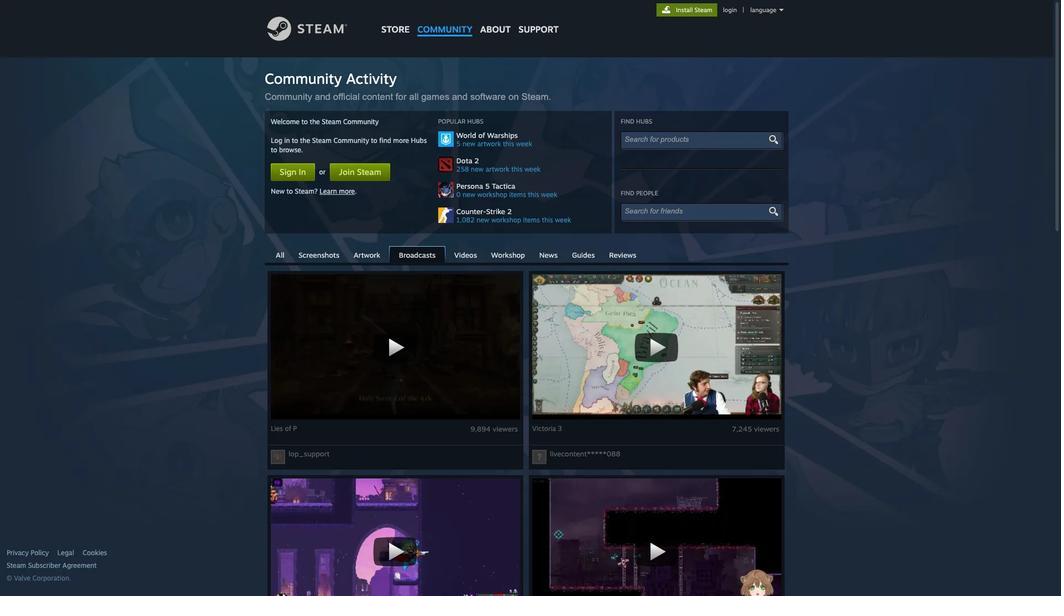 Task type: locate. For each thing, give the bounding box(es) containing it.
0 vertical spatial 2
[[474, 156, 479, 165]]

1 find from the top
[[621, 118, 634, 125]]

artwork up tactica
[[486, 165, 509, 174]]

and left official
[[315, 92, 331, 102]]

of left p
[[285, 425, 291, 433]]

items up counter-strike 2 1,082 new workshop items this week
[[509, 191, 526, 199]]

0
[[456, 191, 461, 199]]

1 and from the left
[[315, 92, 331, 102]]

of inside world of warships 5 new artwork this week
[[478, 131, 485, 140]]

community up official
[[265, 70, 342, 87]]

workshop
[[491, 251, 525, 260]]

steam right install
[[695, 6, 712, 14]]

1 vertical spatial the
[[300, 137, 310, 145]]

5 left tactica
[[485, 182, 490, 191]]

world of warships link
[[456, 131, 606, 140]]

7,245 viewers
[[732, 425, 781, 434]]

viewers for 7,245
[[754, 425, 779, 434]]

0 vertical spatial items
[[509, 191, 526, 199]]

2 viewers from the left
[[754, 425, 779, 434]]

items inside the persona 5 tactica 0 new workshop items this week
[[509, 191, 526, 199]]

steam down privacy
[[7, 562, 26, 570]]

new right 0
[[463, 191, 476, 199]]

persona 5 tactica 0 new workshop items this week
[[456, 182, 557, 199]]

1 vertical spatial items
[[523, 216, 540, 224]]

1 viewers from the left
[[493, 425, 518, 434]]

0 vertical spatial more
[[393, 137, 409, 145]]

find
[[379, 137, 391, 145]]

1 vertical spatial hubs
[[411, 137, 427, 145]]

find left people
[[621, 190, 634, 197]]

week
[[516, 140, 532, 148], [524, 165, 541, 174], [541, 191, 557, 199], [555, 216, 571, 224]]

join
[[339, 167, 355, 177]]

community up log in to the steam community to find more hubs to browse.
[[343, 118, 379, 126]]

new for counter-
[[477, 216, 489, 224]]

items inside counter-strike 2 1,082 new workshop items this week
[[523, 216, 540, 224]]

the right the welcome
[[310, 118, 320, 126]]

login | language
[[723, 6, 777, 14]]

world
[[456, 131, 476, 140]]

1 horizontal spatial 2
[[507, 207, 512, 216]]

0 horizontal spatial of
[[285, 425, 291, 433]]

store
[[381, 24, 410, 35]]

workshop up strike at the top left of page
[[477, 191, 507, 199]]

new inside 'dota 2 258 new artwork this week'
[[471, 165, 484, 174]]

0 horizontal spatial 5
[[456, 140, 461, 148]]

1 horizontal spatial and
[[452, 92, 468, 102]]

livecontent*****088 link
[[550, 450, 620, 459]]

store link
[[377, 0, 414, 40]]

strike
[[486, 207, 505, 216]]

0 horizontal spatial 2
[[474, 156, 479, 165]]

welcome
[[271, 118, 300, 126]]

viewers
[[493, 425, 518, 434], [754, 425, 779, 434]]

this up 'dota 2 258 new artwork this week'
[[503, 140, 514, 148]]

steam subscriber agreement link
[[7, 562, 262, 571]]

items
[[509, 191, 526, 199], [523, 216, 540, 224]]

workshop inside counter-strike 2 1,082 new workshop items this week
[[491, 216, 521, 224]]

browse.
[[279, 146, 303, 154]]

1 horizontal spatial 5
[[485, 182, 490, 191]]

steam for cookies steam subscriber agreement © valve corporation.
[[7, 562, 26, 570]]

of for world
[[478, 131, 485, 140]]

5 inside world of warships 5 new artwork this week
[[456, 140, 461, 148]]

1 horizontal spatial more
[[393, 137, 409, 145]]

new for world
[[463, 140, 475, 148]]

None text field
[[625, 135, 769, 144], [625, 207, 769, 216], [625, 135, 769, 144], [625, 207, 769, 216]]

week up dota 2 link
[[516, 140, 532, 148]]

guides link
[[566, 247, 600, 263]]

1 horizontal spatial of
[[478, 131, 485, 140]]

cookies link
[[83, 549, 107, 558]]

sign in link
[[271, 164, 315, 181]]

this up tactica
[[511, 165, 523, 174]]

workshop down the persona 5 tactica 0 new workshop items this week
[[491, 216, 521, 224]]

steam down welcome to the steam community
[[312, 137, 332, 145]]

1 vertical spatial artwork
[[486, 165, 509, 174]]

2 inside counter-strike 2 1,082 new workshop items this week
[[507, 207, 512, 216]]

community link
[[414, 0, 476, 40]]

the up the browse.
[[300, 137, 310, 145]]

new inside world of warships 5 new artwork this week
[[463, 140, 475, 148]]

community
[[265, 70, 342, 87], [265, 92, 312, 102], [343, 118, 379, 126], [333, 137, 369, 145]]

log in to the steam community to find more hubs to browse.
[[271, 137, 427, 154]]

0 vertical spatial 5
[[456, 140, 461, 148]]

learn more link
[[320, 187, 355, 196]]

workshop inside the persona 5 tactica 0 new workshop items this week
[[477, 191, 507, 199]]

reviews
[[609, 251, 636, 260]]

items down persona 5 tactica link
[[523, 216, 540, 224]]

install steam link
[[657, 3, 717, 17]]

steam down official
[[322, 118, 341, 126]]

community up join
[[333, 137, 369, 145]]

workshop
[[477, 191, 507, 199], [491, 216, 521, 224]]

items for 2
[[523, 216, 540, 224]]

cookies steam subscriber agreement © valve corporation.
[[7, 549, 107, 583]]

to
[[302, 118, 308, 126], [292, 137, 298, 145], [371, 137, 377, 145], [271, 146, 277, 154], [287, 187, 293, 196]]

more right 'learn'
[[339, 187, 355, 196]]

1 vertical spatial of
[[285, 425, 291, 433]]

new right "1,082"
[[477, 216, 489, 224]]

viewers right 9,894
[[493, 425, 518, 434]]

0 horizontal spatial viewers
[[493, 425, 518, 434]]

content
[[362, 92, 393, 102]]

5
[[456, 140, 461, 148], [485, 182, 490, 191]]

0 horizontal spatial more
[[339, 187, 355, 196]]

viewers right 7,245
[[754, 425, 779, 434]]

0 vertical spatial find
[[621, 118, 634, 125]]

0 horizontal spatial hubs
[[411, 137, 427, 145]]

1 vertical spatial 2
[[507, 207, 512, 216]]

and right games
[[452, 92, 468, 102]]

1 vertical spatial 5
[[485, 182, 490, 191]]

of for lies
[[285, 425, 291, 433]]

dota 2 link
[[456, 156, 606, 165]]

artwork inside 'dota 2 258 new artwork this week'
[[486, 165, 509, 174]]

0 vertical spatial artwork
[[477, 140, 501, 148]]

steam inside cookies steam subscriber agreement © valve corporation.
[[7, 562, 26, 570]]

1 vertical spatial workshop
[[491, 216, 521, 224]]

community
[[417, 24, 472, 35]]

legal link
[[57, 549, 74, 558]]

steam for install steam
[[695, 6, 712, 14]]

cookies
[[83, 549, 107, 558]]

official
[[333, 92, 360, 102]]

broadcasts link
[[389, 246, 446, 264]]

this inside the persona 5 tactica 0 new workshop items this week
[[528, 191, 539, 199]]

counter-
[[456, 207, 486, 216]]

artwork
[[354, 251, 380, 260]]

of
[[478, 131, 485, 140], [285, 425, 291, 433]]

dota
[[456, 156, 472, 165]]

2 right strike at the top left of page
[[507, 207, 512, 216]]

5 up 'dota' at the top
[[456, 140, 461, 148]]

join steam link
[[330, 164, 390, 181]]

the
[[310, 118, 320, 126], [300, 137, 310, 145]]

week inside counter-strike 2 1,082 new workshop items this week
[[555, 216, 571, 224]]

5 inside the persona 5 tactica 0 new workshop items this week
[[485, 182, 490, 191]]

policy
[[31, 549, 49, 558]]

None image field
[[767, 135, 780, 145], [767, 207, 780, 217], [767, 135, 780, 145], [767, 207, 780, 217]]

2 inside 'dota 2 258 new artwork this week'
[[474, 156, 479, 165]]

artwork
[[477, 140, 501, 148], [486, 165, 509, 174]]

steam inside log in to the steam community to find more hubs to browse.
[[312, 137, 332, 145]]

to left find
[[371, 137, 377, 145]]

livecontent*****088
[[550, 450, 620, 459]]

new right '258'
[[471, 165, 484, 174]]

2 and from the left
[[452, 92, 468, 102]]

2
[[474, 156, 479, 165], [507, 207, 512, 216]]

this up news link
[[542, 216, 553, 224]]

week up persona 5 tactica link
[[524, 165, 541, 174]]

2 right 'dota' at the top
[[474, 156, 479, 165]]

new inside counter-strike 2 1,082 new workshop items this week
[[477, 216, 489, 224]]

to right the welcome
[[302, 118, 308, 126]]

of right world
[[478, 131, 485, 140]]

new inside the persona 5 tactica 0 new workshop items this week
[[463, 191, 476, 199]]

videos link
[[449, 247, 483, 263]]

2 find from the top
[[621, 190, 634, 197]]

find left hubs
[[621, 118, 634, 125]]

1 horizontal spatial viewers
[[754, 425, 779, 434]]

hubs up world
[[467, 118, 484, 125]]

support
[[519, 24, 559, 35]]

artwork link
[[348, 247, 386, 263]]

workshop for 2
[[491, 216, 521, 224]]

7,245
[[732, 425, 752, 434]]

steam.
[[521, 92, 551, 102]]

0 horizontal spatial and
[[315, 92, 331, 102]]

week up news link
[[555, 216, 571, 224]]

week inside 'dota 2 258 new artwork this week'
[[524, 165, 541, 174]]

items for tactica
[[509, 191, 526, 199]]

lies
[[271, 425, 283, 433]]

week up counter-strike 2 link
[[541, 191, 557, 199]]

this up counter-strike 2 link
[[528, 191, 539, 199]]

1,082
[[456, 216, 475, 224]]

new up 'dota' at the top
[[463, 140, 475, 148]]

and
[[315, 92, 331, 102], [452, 92, 468, 102]]

artwork up 'dota 2 258 new artwork this week'
[[477, 140, 501, 148]]

counter-strike 2 link
[[456, 207, 606, 216]]

more right find
[[393, 137, 409, 145]]

persona 5 tactica link
[[456, 182, 606, 191]]

0 vertical spatial hubs
[[467, 118, 484, 125]]

hubs right find
[[411, 137, 427, 145]]

community up the welcome
[[265, 92, 312, 102]]

all
[[409, 92, 419, 102]]

0 vertical spatial of
[[478, 131, 485, 140]]

steam right join
[[357, 167, 381, 177]]

0 vertical spatial workshop
[[477, 191, 507, 199]]

in
[[299, 167, 306, 177]]

steam?
[[295, 187, 318, 196]]

to right in
[[292, 137, 298, 145]]

1 vertical spatial find
[[621, 190, 634, 197]]



Task type: describe. For each thing, give the bounding box(es) containing it.
games
[[421, 92, 449, 102]]

this inside world of warships 5 new artwork this week
[[503, 140, 514, 148]]

log
[[271, 137, 282, 145]]

in
[[284, 137, 290, 145]]

subscriber
[[28, 562, 61, 570]]

language
[[750, 6, 777, 14]]

all
[[276, 251, 284, 260]]

corporation.
[[32, 575, 71, 583]]

login link
[[721, 6, 739, 14]]

hubs
[[636, 118, 652, 125]]

world of warships 5 new artwork this week
[[456, 131, 532, 148]]

tactica
[[492, 182, 515, 191]]

1 horizontal spatial hubs
[[467, 118, 484, 125]]

p
[[293, 425, 297, 433]]

|
[[743, 6, 744, 14]]

steam for join steam
[[357, 167, 381, 177]]

people
[[636, 190, 658, 197]]

to right the 'new'
[[287, 187, 293, 196]]

.
[[355, 187, 357, 196]]

about
[[480, 24, 511, 35]]

warships
[[487, 131, 518, 140]]

new
[[271, 187, 285, 196]]

week inside world of warships 5 new artwork this week
[[516, 140, 532, 148]]

install steam
[[676, 6, 712, 14]]

this inside 'dota 2 258 new artwork this week'
[[511, 165, 523, 174]]

valve
[[14, 575, 31, 583]]

community inside log in to the steam community to find more hubs to browse.
[[333, 137, 369, 145]]

3
[[558, 425, 562, 433]]

for
[[396, 92, 407, 102]]

privacy policy
[[7, 549, 49, 558]]

0 vertical spatial the
[[310, 118, 320, 126]]

new to steam? learn more .
[[271, 187, 357, 196]]

videos
[[454, 251, 477, 260]]

workshop link
[[486, 247, 531, 263]]

learn
[[320, 187, 337, 196]]

join steam
[[339, 167, 381, 177]]

viewers for 9,894
[[493, 425, 518, 434]]

privacy policy link
[[7, 549, 49, 558]]

hubs inside log in to the steam community to find more hubs to browse.
[[411, 137, 427, 145]]

workshop for tactica
[[477, 191, 507, 199]]

popular
[[438, 118, 466, 125]]

lies of p
[[271, 425, 297, 433]]

welcome to the steam community
[[271, 118, 379, 126]]

screenshots link
[[293, 247, 345, 263]]

login
[[723, 6, 737, 14]]

find for find people
[[621, 190, 634, 197]]

all link
[[270, 247, 290, 263]]

1 vertical spatial more
[[339, 187, 355, 196]]

find hubs
[[621, 118, 652, 125]]

news link
[[534, 247, 563, 263]]

artwork inside world of warships 5 new artwork this week
[[477, 140, 501, 148]]

new for persona
[[463, 191, 476, 199]]

to down log
[[271, 146, 277, 154]]

find for find hubs
[[621, 118, 634, 125]]

counter-strike 2 1,082 new workshop items this week
[[456, 207, 571, 224]]

about link
[[476, 0, 515, 38]]

support link
[[515, 0, 563, 38]]

sign
[[280, 167, 296, 177]]

news
[[539, 251, 558, 260]]

broadcasts
[[399, 251, 436, 260]]

the inside log in to the steam community to find more hubs to browse.
[[300, 137, 310, 145]]

week inside the persona 5 tactica 0 new workshop items this week
[[541, 191, 557, 199]]

this inside counter-strike 2 1,082 new workshop items this week
[[542, 216, 553, 224]]

install
[[676, 6, 693, 14]]

on
[[508, 92, 519, 102]]

9,894 viewers
[[471, 425, 520, 434]]

activity
[[346, 70, 397, 87]]

lop_support link
[[288, 450, 330, 459]]

legal
[[57, 549, 74, 558]]

258
[[456, 165, 469, 174]]

privacy
[[7, 549, 29, 558]]

victoria 3
[[532, 425, 562, 433]]

guides
[[572, 251, 595, 260]]

screenshots
[[299, 251, 339, 260]]

more inside log in to the steam community to find more hubs to browse.
[[393, 137, 409, 145]]

dota 2 258 new artwork this week
[[456, 156, 541, 174]]

popular hubs
[[438, 118, 484, 125]]

or
[[319, 168, 326, 176]]

©
[[7, 575, 12, 583]]

victoria
[[532, 425, 556, 433]]

persona
[[456, 182, 483, 191]]

community activity community and official content for all games and software on steam.
[[265, 70, 556, 102]]

9,894
[[471, 425, 491, 434]]

sign in
[[280, 167, 306, 177]]

lop_support
[[288, 450, 330, 459]]



Task type: vqa. For each thing, say whether or not it's contained in the screenshot.
Community within the LOG IN TO THE STEAM COMMUNITY TO FIND MORE HUBS TO BROWSE.
yes



